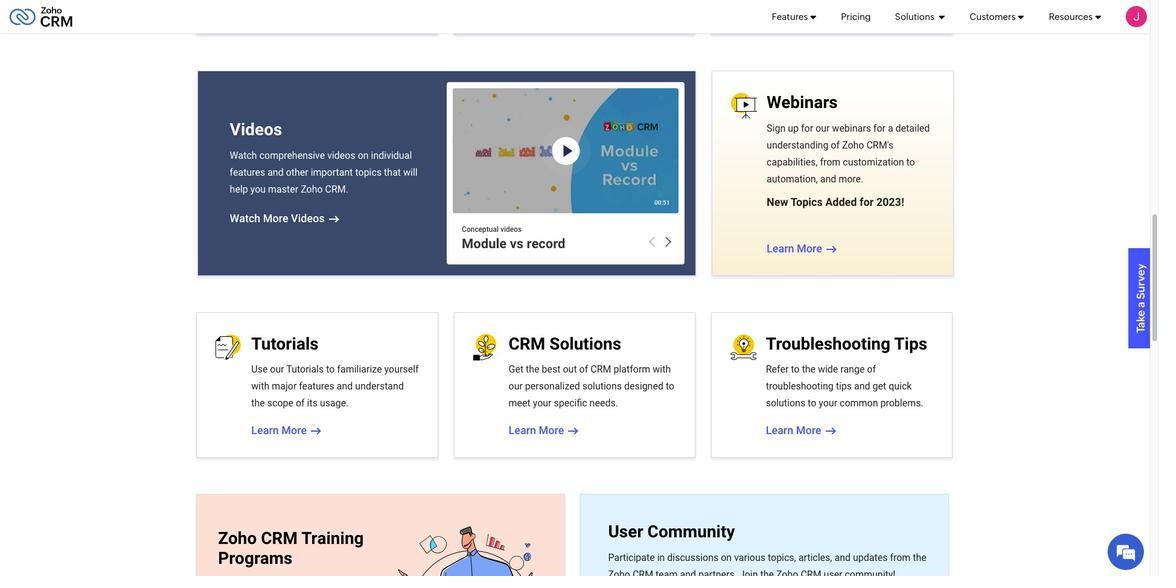 Task type: describe. For each thing, give the bounding box(es) containing it.
the inside refer to the wide range of troubleshooting tips and get quick solutions to your common problems.
[[803, 364, 816, 375]]

conceptual videos module vs record
[[462, 225, 566, 251]]

participate in discussions on various topics, articles, and updates from the
[[609, 552, 927, 564]]

from inside sign up for our webinars for a detailed understanding of zoho crm's capabilities, from customization to automation, and more.
[[821, 156, 841, 168]]

other
[[286, 167, 309, 178]]

more.
[[839, 173, 864, 185]]

understanding
[[767, 140, 829, 151]]

with inside get the best out of crm platform with our personalized solutions designed to meet your specific needs.
[[653, 364, 671, 375]]

automation,
[[767, 173, 818, 185]]

crm inside get the best out of crm platform with our personalized solutions designed to meet your specific needs.
[[591, 364, 612, 375]]

discussions
[[668, 552, 719, 564]]

range
[[841, 364, 865, 375]]

tips
[[895, 334, 928, 354]]

its
[[307, 398, 318, 409]]

to down troubleshooting
[[808, 398, 817, 409]]

learn for troubleshooting tips
[[766, 424, 794, 437]]

quick
[[889, 381, 913, 392]]

00:51
[[655, 199, 670, 206]]

module
[[462, 236, 507, 251]]

refer
[[766, 364, 789, 375]]

on for videos
[[358, 150, 369, 161]]

1 vertical spatial from
[[891, 552, 911, 564]]

with inside use our tutorials to familiarize yourself with major features and understand the scope of its usage.
[[252, 381, 270, 392]]

learn more link for crm solutions
[[509, 422, 578, 439]]

more for crm solutions
[[539, 424, 564, 437]]

our inside sign up for our webinars for a detailed understanding of zoho crm's capabilities, from customization to automation, and more.
[[816, 123, 830, 134]]

take
[[1135, 310, 1148, 333]]

resources
[[1050, 11, 1093, 21]]

best
[[542, 364, 561, 375]]

zoho crm.
[[301, 184, 349, 195]]

crm.
[[325, 184, 349, 195]]

more down master
[[263, 212, 289, 225]]

get the best out of crm platform with our personalized solutions designed to meet your specific needs.
[[509, 364, 675, 409]]

updates
[[854, 552, 888, 564]]

get
[[509, 364, 524, 375]]

features inside use our tutorials to familiarize yourself with major features and understand the scope of its usage.
[[299, 381, 335, 392]]

crm's
[[867, 140, 894, 151]]

you
[[251, 184, 266, 195]]

more for tutorials
[[282, 424, 307, 437]]

the right updates
[[914, 552, 927, 564]]

watch more videos link
[[230, 210, 338, 227]]

conceptual
[[462, 225, 499, 234]]

capabilities,
[[767, 156, 818, 168]]

help
[[230, 184, 248, 195]]

for left 2023!
[[860, 196, 874, 208]]

new topics added for 2023!
[[767, 196, 905, 208]]

major
[[272, 381, 297, 392]]

0 vertical spatial solutions
[[896, 11, 937, 21]]

training
[[302, 528, 364, 548]]

sign
[[767, 123, 786, 134]]

learn for tutorials
[[252, 424, 279, 437]]

and inside 'watch comprehensive videos on individual features and other important topics that will help you master'
[[268, 167, 284, 178]]

understand
[[355, 381, 404, 392]]

webinars
[[767, 93, 838, 113]]

needs.
[[590, 398, 619, 409]]

solutions link
[[896, 0, 946, 33]]

take a survey
[[1135, 264, 1148, 333]]

use our tutorials to familiarize yourself with major features and understand the scope of its usage.
[[252, 364, 419, 409]]

of inside use our tutorials to familiarize yourself with major features and understand the scope of its usage.
[[296, 398, 305, 409]]

of inside refer to the wide range of troubleshooting tips and get quick solutions to your common problems.
[[868, 364, 877, 375]]

1 horizontal spatial videos
[[291, 212, 325, 225]]

resources link
[[1050, 0, 1103, 33]]

that
[[384, 167, 401, 178]]

important
[[311, 167, 353, 178]]

and inside sign up for our webinars for a detailed understanding of zoho crm's capabilities, from customization to automation, and more.
[[821, 173, 837, 185]]

sign up for our webinars for a detailed understanding of zoho crm's capabilities, from customization to automation, and more.
[[767, 123, 931, 185]]

watch more videos
[[230, 212, 325, 225]]

new
[[767, 196, 789, 208]]

for right up
[[802, 123, 814, 134]]

topics
[[355, 167, 382, 178]]

watch comprehensive videos on individual features and other important topics that will help you master
[[230, 150, 418, 195]]

individual
[[371, 150, 412, 161]]

for up crm's at the top
[[874, 123, 886, 134]]

our inside use our tutorials to familiarize yourself with major features and understand the scope of its usage.
[[270, 364, 284, 375]]

troubleshooting
[[766, 381, 834, 392]]

the inside use our tutorials to familiarize yourself with major features and understand the scope of its usage.
[[252, 398, 265, 409]]

training program screen image
[[387, 527, 556, 576]]

get
[[873, 381, 887, 392]]

of inside get the best out of crm platform with our personalized solutions designed to meet your specific needs.
[[580, 364, 589, 375]]

scope
[[267, 398, 294, 409]]

troubleshooting
[[766, 334, 891, 354]]

common
[[840, 398, 879, 409]]

tutorials inside use our tutorials to familiarize yourself with major features and understand the scope of its usage.
[[287, 364, 324, 375]]

learn for webinars
[[767, 242, 795, 255]]

a inside sign up for our webinars for a detailed understanding of zoho crm's capabilities, from customization to automation, and more.
[[889, 123, 894, 134]]

webinars
[[833, 123, 872, 134]]

platform
[[614, 364, 651, 375]]

0 horizontal spatial solutions
[[550, 334, 622, 354]]

learn more for troubleshooting tips
[[766, 424, 822, 437]]



Task type: vqa. For each thing, say whether or not it's contained in the screenshot.
modern
no



Task type: locate. For each thing, give the bounding box(es) containing it.
learn down scope
[[252, 424, 279, 437]]

customers
[[970, 11, 1016, 21]]

0 vertical spatial crm
[[509, 334, 546, 354]]

zoho crm training programs
[[218, 528, 364, 569]]

1 watch from the top
[[230, 150, 257, 161]]

1 vertical spatial videos
[[291, 212, 325, 225]]

0 vertical spatial features
[[230, 167, 265, 178]]

0 horizontal spatial with
[[252, 381, 270, 392]]

1 horizontal spatial zoho
[[301, 184, 323, 195]]

1 vertical spatial our
[[270, 364, 284, 375]]

tips
[[837, 381, 852, 392]]

1 horizontal spatial our
[[509, 381, 523, 392]]

more down scope
[[282, 424, 307, 437]]

meet
[[509, 398, 531, 409]]

crm
[[509, 334, 546, 354], [591, 364, 612, 375], [261, 528, 298, 548]]

features up its
[[299, 381, 335, 392]]

videos
[[230, 120, 282, 140], [291, 212, 325, 225]]

and
[[268, 167, 284, 178], [821, 173, 837, 185], [337, 381, 353, 392], [855, 381, 871, 392], [835, 552, 851, 564]]

more for webinars
[[797, 242, 823, 255]]

1 horizontal spatial with
[[653, 364, 671, 375]]

solutions right pricing at the top right of page
[[896, 11, 937, 21]]

0 horizontal spatial videos
[[230, 120, 282, 140]]

to inside sign up for our webinars for a detailed understanding of zoho crm's capabilities, from customization to automation, and more.
[[907, 156, 916, 168]]

your down "tips"
[[819, 398, 838, 409]]

0 horizontal spatial our
[[270, 364, 284, 375]]

the inside get the best out of crm platform with our personalized solutions designed to meet your specific needs.
[[526, 364, 540, 375]]

features
[[772, 11, 809, 21]]

1 vertical spatial features
[[299, 381, 335, 392]]

from
[[821, 156, 841, 168], [891, 552, 911, 564]]

learn down meet
[[509, 424, 536, 437]]

0 horizontal spatial solutions
[[583, 381, 622, 392]]

our left webinars
[[816, 123, 830, 134]]

videos
[[328, 150, 356, 161], [501, 225, 522, 234]]

zoho down webinars
[[843, 140, 865, 151]]

videos inside 'watch comprehensive videos on individual features and other important topics that will help you master'
[[328, 150, 356, 161]]

1 vertical spatial a
[[1135, 302, 1148, 308]]

specific
[[554, 398, 588, 409]]

1 vertical spatial solutions
[[550, 334, 622, 354]]

your inside refer to the wide range of troubleshooting tips and get quick solutions to your common problems.
[[819, 398, 838, 409]]

a up crm's at the top
[[889, 123, 894, 134]]

and left the more.
[[821, 173, 837, 185]]

videos up important
[[328, 150, 356, 161]]

more down specific
[[539, 424, 564, 437]]

watch
[[230, 150, 257, 161], [230, 212, 261, 225]]

a up take on the right bottom of the page
[[1135, 302, 1148, 308]]

1 vertical spatial with
[[252, 381, 270, 392]]

features link
[[772, 0, 818, 33]]

familiarize
[[337, 364, 382, 375]]

1 vertical spatial solutions
[[766, 398, 806, 409]]

2023!
[[877, 196, 905, 208]]

on for user community
[[721, 552, 732, 564]]

0 horizontal spatial features
[[230, 167, 265, 178]]

on left various
[[721, 552, 732, 564]]

1 horizontal spatial solutions
[[896, 11, 937, 21]]

to inside get the best out of crm platform with our personalized solutions designed to meet your specific needs.
[[666, 381, 675, 392]]

learn down troubleshooting
[[766, 424, 794, 437]]

our down get on the bottom left of the page
[[509, 381, 523, 392]]

1 vertical spatial crm
[[591, 364, 612, 375]]

1 horizontal spatial videos
[[501, 225, 522, 234]]

pricing link
[[842, 0, 872, 33]]

1 horizontal spatial crm
[[509, 334, 546, 354]]

from right updates
[[891, 552, 911, 564]]

0 horizontal spatial zoho
[[218, 528, 257, 548]]

participate
[[609, 552, 655, 564]]

learn more link for tutorials
[[252, 422, 320, 439]]

1 vertical spatial videos
[[501, 225, 522, 234]]

of inside sign up for our webinars for a detailed understanding of zoho crm's capabilities, from customization to automation, and more.
[[831, 140, 840, 151]]

0 vertical spatial a
[[889, 123, 894, 134]]

your inside get the best out of crm platform with our personalized solutions designed to meet your specific needs.
[[533, 398, 552, 409]]

master
[[268, 184, 299, 195]]

watch inside watch more videos link
[[230, 212, 261, 225]]

our inside get the best out of crm platform with our personalized solutions designed to meet your specific needs.
[[509, 381, 523, 392]]

yourself
[[385, 364, 419, 375]]

added
[[826, 196, 858, 208]]

2 vertical spatial our
[[509, 381, 523, 392]]

james peterson image
[[1127, 6, 1148, 27]]

more for troubleshooting tips
[[797, 424, 822, 437]]

learn more link
[[767, 240, 836, 257], [252, 422, 320, 439], [509, 422, 578, 439], [766, 422, 835, 439]]

to down detailed
[[907, 156, 916, 168]]

watch inside 'watch comprehensive videos on individual features and other important topics that will help you master'
[[230, 150, 257, 161]]

solutions down troubleshooting
[[766, 398, 806, 409]]

more
[[263, 212, 289, 225], [797, 242, 823, 255], [282, 424, 307, 437], [539, 424, 564, 437], [797, 424, 822, 437]]

and up common
[[855, 381, 871, 392]]

learn more for crm solutions
[[509, 424, 564, 437]]

videos inside 'conceptual videos module vs record'
[[501, 225, 522, 234]]

features inside 'watch comprehensive videos on individual features and other important topics that will help you master'
[[230, 167, 265, 178]]

in
[[658, 552, 665, 564]]

learn
[[767, 242, 795, 255], [252, 424, 279, 437], [509, 424, 536, 437], [766, 424, 794, 437]]

2 vertical spatial zoho
[[218, 528, 257, 548]]

the
[[526, 364, 540, 375], [803, 364, 816, 375], [252, 398, 265, 409], [914, 552, 927, 564]]

vs
[[510, 236, 524, 251]]

watch for watch more videos
[[230, 212, 261, 225]]

2 horizontal spatial crm
[[591, 364, 612, 375]]

crm up programs
[[261, 528, 298, 548]]

2 your from the left
[[819, 398, 838, 409]]

0 vertical spatial solutions
[[583, 381, 622, 392]]

0 vertical spatial videos
[[328, 150, 356, 161]]

on inside 'watch comprehensive videos on individual features and other important topics that will help you master'
[[358, 150, 369, 161]]

comprehensive
[[260, 150, 325, 161]]

community
[[648, 522, 736, 542]]

our right "use"
[[270, 364, 284, 375]]

1 horizontal spatial your
[[819, 398, 838, 409]]

crm solutions
[[509, 334, 622, 354]]

zoho for crm
[[218, 528, 257, 548]]

out
[[563, 364, 577, 375]]

topics,
[[768, 552, 797, 564]]

record
[[527, 236, 566, 251]]

module vs record screen image
[[453, 88, 679, 214]]

0 vertical spatial on
[[358, 150, 369, 161]]

and inside use our tutorials to familiarize yourself with major features and understand the scope of its usage.
[[337, 381, 353, 392]]

on up topics
[[358, 150, 369, 161]]

zoho inside sign up for our webinars for a detailed understanding of zoho crm's capabilities, from customization to automation, and more.
[[843, 140, 865, 151]]

the up troubleshooting
[[803, 364, 816, 375]]

articles,
[[799, 552, 833, 564]]

personalized
[[525, 381, 580, 392]]

zoho for crm.
[[301, 184, 323, 195]]

learn for crm solutions
[[509, 424, 536, 437]]

with up designed
[[653, 364, 671, 375]]

learn more down topics
[[767, 242, 823, 255]]

0 vertical spatial videos
[[230, 120, 282, 140]]

0 vertical spatial tutorials
[[252, 334, 319, 354]]

to right designed
[[666, 381, 675, 392]]

watch up help
[[230, 150, 257, 161]]

2 horizontal spatial zoho
[[843, 140, 865, 151]]

watch for watch comprehensive videos on individual features and other important topics that will help you master
[[230, 150, 257, 161]]

crm inside zoho crm training programs
[[261, 528, 298, 548]]

the right get on the bottom left of the page
[[526, 364, 540, 375]]

learn more link down topics
[[767, 240, 836, 257]]

more down topics
[[797, 242, 823, 255]]

0 vertical spatial with
[[653, 364, 671, 375]]

customization
[[844, 156, 905, 168]]

solutions
[[896, 11, 937, 21], [550, 334, 622, 354]]

videos up comprehensive
[[230, 120, 282, 140]]

from up the more.
[[821, 156, 841, 168]]

tutorials
[[252, 334, 319, 354], [287, 364, 324, 375]]

learn down new
[[767, 242, 795, 255]]

of up get
[[868, 364, 877, 375]]

learn more link for webinars
[[767, 240, 836, 257]]

to inside use our tutorials to familiarize yourself with major features and understand the scope of its usage.
[[326, 364, 335, 375]]

usage.
[[320, 398, 349, 409]]

refer to the wide range of troubleshooting tips and get quick solutions to your common problems.
[[766, 364, 924, 409]]

2 horizontal spatial our
[[816, 123, 830, 134]]

your
[[533, 398, 552, 409], [819, 398, 838, 409]]

of left its
[[296, 398, 305, 409]]

with
[[653, 364, 671, 375], [252, 381, 270, 392]]

will
[[404, 167, 418, 178]]

solutions up needs.
[[583, 381, 622, 392]]

zoho up programs
[[218, 528, 257, 548]]

learn more for tutorials
[[252, 424, 307, 437]]

more down troubleshooting
[[797, 424, 822, 437]]

zoho crm logo image
[[9, 3, 73, 30]]

0 vertical spatial our
[[816, 123, 830, 134]]

1 horizontal spatial on
[[721, 552, 732, 564]]

learn more for webinars
[[767, 242, 823, 255]]

2 watch from the top
[[230, 212, 261, 225]]

learn more down troubleshooting
[[766, 424, 822, 437]]

videos up vs
[[501, 225, 522, 234]]

watch down help
[[230, 212, 261, 225]]

1 your from the left
[[533, 398, 552, 409]]

on
[[358, 150, 369, 161], [721, 552, 732, 564]]

use
[[252, 364, 268, 375]]

the left scope
[[252, 398, 265, 409]]

0 horizontal spatial videos
[[328, 150, 356, 161]]

solutions up out on the left bottom
[[550, 334, 622, 354]]

0 horizontal spatial from
[[821, 156, 841, 168]]

with down "use"
[[252, 381, 270, 392]]

and up master
[[268, 167, 284, 178]]

and up usage.
[[337, 381, 353, 392]]

and inside refer to the wide range of troubleshooting tips and get quick solutions to your common problems.
[[855, 381, 871, 392]]

designed
[[625, 381, 664, 392]]

zoho down other
[[301, 184, 323, 195]]

features
[[230, 167, 265, 178], [299, 381, 335, 392]]

and right "articles," in the right of the page
[[835, 552, 851, 564]]

of down webinars
[[831, 140, 840, 151]]

detailed
[[896, 123, 931, 134]]

1 horizontal spatial features
[[299, 381, 335, 392]]

tutorials up major
[[287, 364, 324, 375]]

learn more link down troubleshooting
[[766, 422, 835, 439]]

learn more link for troubleshooting tips
[[766, 422, 835, 439]]

0 horizontal spatial crm
[[261, 528, 298, 548]]

topics
[[791, 196, 823, 208]]

1 vertical spatial watch
[[230, 212, 261, 225]]

up
[[789, 123, 799, 134]]

various
[[735, 552, 766, 564]]

videos down zoho crm.
[[291, 212, 325, 225]]

zoho inside zoho crm training programs
[[218, 528, 257, 548]]

learn more
[[767, 242, 823, 255], [252, 424, 307, 437], [509, 424, 564, 437], [766, 424, 822, 437]]

user community
[[609, 522, 736, 542]]

learn more down meet
[[509, 424, 564, 437]]

to left familiarize
[[326, 364, 335, 375]]

2 vertical spatial crm
[[261, 528, 298, 548]]

0 horizontal spatial on
[[358, 150, 369, 161]]

learn more link down scope
[[252, 422, 320, 439]]

programs
[[218, 549, 293, 569]]

learn more down scope
[[252, 424, 307, 437]]

pricing
[[842, 11, 872, 21]]

your down personalized
[[533, 398, 552, 409]]

0 horizontal spatial your
[[533, 398, 552, 409]]

learn more link down meet
[[509, 422, 578, 439]]

0 horizontal spatial a
[[889, 123, 894, 134]]

0 vertical spatial zoho
[[843, 140, 865, 151]]

solutions inside refer to the wide range of troubleshooting tips and get quick solutions to your common problems.
[[766, 398, 806, 409]]

crm up get on the bottom left of the page
[[509, 334, 546, 354]]

features up help
[[230, 167, 265, 178]]

1 vertical spatial zoho
[[301, 184, 323, 195]]

troubleshooting tips
[[766, 334, 928, 354]]

wide
[[819, 364, 839, 375]]

to
[[907, 156, 916, 168], [326, 364, 335, 375], [792, 364, 800, 375], [666, 381, 675, 392], [808, 398, 817, 409]]

solutions
[[583, 381, 622, 392], [766, 398, 806, 409]]

tutorials up "use"
[[252, 334, 319, 354]]

user
[[609, 522, 644, 542]]

zoho
[[843, 140, 865, 151], [301, 184, 323, 195], [218, 528, 257, 548]]

to up troubleshooting
[[792, 364, 800, 375]]

our
[[816, 123, 830, 134], [270, 364, 284, 375], [509, 381, 523, 392]]

crm right out on the left bottom
[[591, 364, 612, 375]]

problems.
[[881, 398, 924, 409]]

of right out on the left bottom
[[580, 364, 589, 375]]

solutions inside get the best out of crm platform with our personalized solutions designed to meet your specific needs.
[[583, 381, 622, 392]]

1 vertical spatial on
[[721, 552, 732, 564]]

1 horizontal spatial from
[[891, 552, 911, 564]]

1 vertical spatial tutorials
[[287, 364, 324, 375]]

1 horizontal spatial a
[[1135, 302, 1148, 308]]

survey
[[1135, 264, 1148, 300]]

1 horizontal spatial solutions
[[766, 398, 806, 409]]

0 vertical spatial from
[[821, 156, 841, 168]]

0 vertical spatial watch
[[230, 150, 257, 161]]



